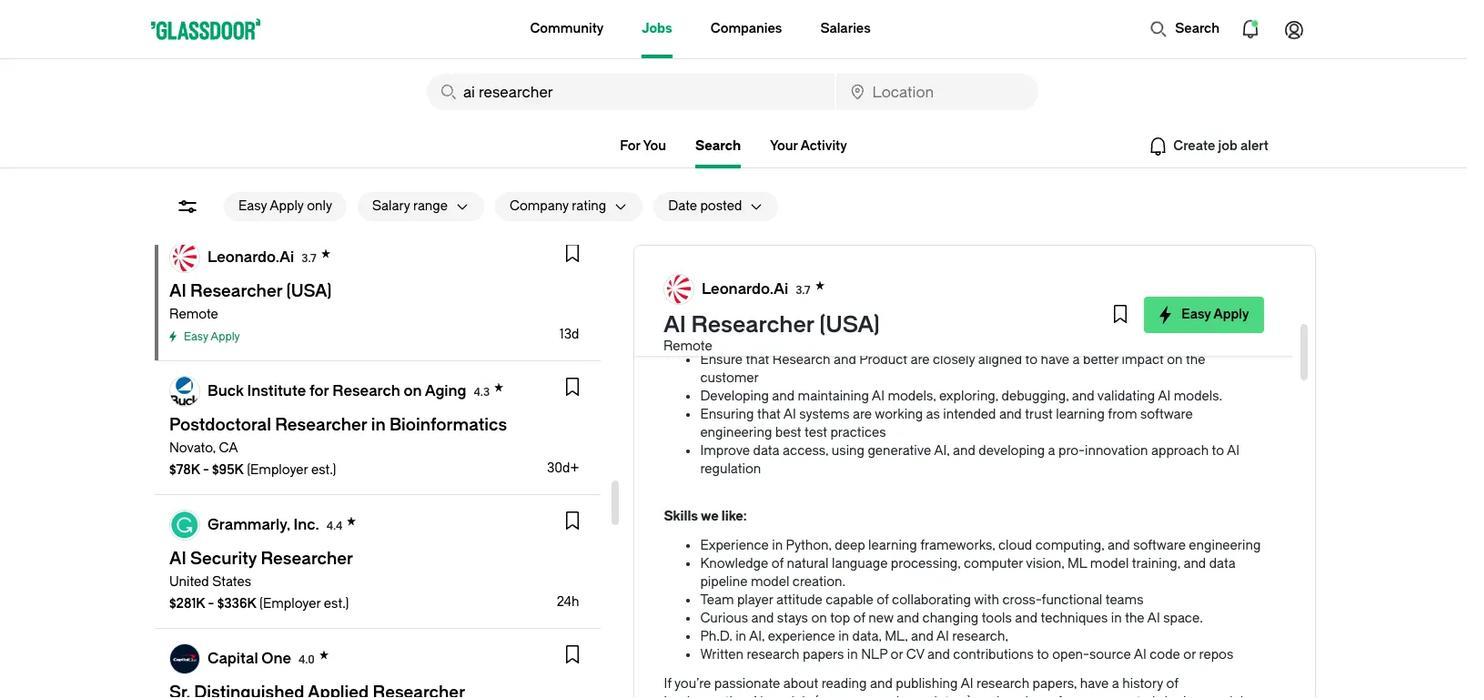Task type: describe. For each thing, give the bounding box(es) containing it.
none field search keyword
[[427, 74, 835, 110]]

for
[[620, 138, 641, 154]]

ml
[[1068, 556, 1088, 572]]

salaries link
[[821, 0, 871, 58]]

intended
[[944, 407, 997, 422]]

community link
[[530, 0, 604, 58]]

area
[[960, 298, 986, 313]]

1 vertical spatial search
[[696, 138, 741, 154]]

from
[[1108, 407, 1138, 422]]

for you
[[620, 138, 667, 154]]

curious
[[701, 611, 749, 626]]

rating
[[572, 198, 607, 214]]

0 horizontal spatial model
[[751, 575, 790, 590]]

aligned
[[979, 352, 1023, 368]]

functional
[[1042, 593, 1103, 608]]

est.) for inc.
[[324, 596, 349, 612]]

your
[[770, 138, 798, 154]]

learning inside experience in python, deep learning frameworks, cloud computing, and software engineering knowledge of natural language processing, computer vision, ml model training, and data pipeline model creation. team player attitude capable of collaborating with cross-functional teams curious and stays on top of new and changing tools and techniques in the ai space. ph.d. in ai, experience in data, ml, and ai research, written research papers in nlp or cv and contributions to open-source ai code or repos
[[869, 538, 918, 554]]

$281k
[[169, 596, 205, 612]]

data inside own complex problems, lead your specific area and integrate new research work into the pipeline and workflow. collaborate with the entire team to own a collective problem ensure that research and product are closely aligned to have a better impact on the customer developing and maintaining ai models, exploring, debugging, and validating ai models. ensuring that ai systems are working as intended and trust learning from software engineering best test practices improve data access, using generative ai, and developing a pro-innovation approach to ai regulation
[[753, 443, 780, 459]]

about
[[784, 677, 819, 692]]

regulation
[[701, 462, 761, 477]]

and down cross-
[[1016, 611, 1038, 626]]

closely
[[933, 352, 975, 368]]

models
[[767, 695, 812, 698]]

Search keyword field
[[427, 74, 835, 110]]

and right training,
[[1184, 556, 1207, 572]]

in down teams
[[1112, 611, 1122, 626]]

Search location field
[[836, 74, 1039, 110]]

launching
[[702, 214, 761, 229]]

to left the own
[[897, 334, 910, 350]]

1 horizontal spatial model
[[1091, 556, 1129, 572]]

product
[[860, 352, 908, 368]]

jobs
[[642, 21, 673, 36]]

pipeline inside own complex problems, lead your specific area and integrate new research work into the pipeline and workflow. collaborate with the entire team to own a collective problem ensure that research and product are closely aligned to have a better impact on the customer developing and maintaining ai models, exploring, debugging, and validating ai models. ensuring that ai systems are working as intended and trust learning from software engineering best test practices improve data access, using generative ai, and developing a pro-innovation approach to ai regulation
[[701, 316, 748, 331]]

are inside if you're passionate about reading and publishing ai research papers, have a history of implementing ai models (open source/ proprietary), and are keen for exposure to bringing model
[[1003, 695, 1022, 698]]

1 vertical spatial that
[[757, 407, 781, 422]]

0 horizontal spatial apply
[[211, 331, 240, 343]]

2 or from the left
[[1184, 647, 1197, 663]]

buck
[[208, 382, 244, 399]]

practices
[[831, 425, 887, 441]]

ai, inside own complex problems, lead your specific area and integrate new research work into the pipeline and workflow. collaborate with the entire team to own a collective problem ensure that research and product are closely aligned to have a better impact on the customer developing and maintaining ai models, exploring, debugging, and validating ai models. ensuring that ai systems are working as intended and trust learning from software engineering best test practices improve data access, using generative ai, and developing a pro-innovation approach to ai regulation
[[934, 443, 950, 459]]

and right area
[[989, 298, 1012, 313]]

ai, inside experience in python, deep learning frameworks, cloud computing, and software engineering knowledge of natural language processing, computer vision, ml model training, and data pipeline model creation. team player attitude capable of collaborating with cross-functional teams curious and stays on top of new and changing tools and techniques in the ai space. ph.d. in ai, experience in data, ml, and ai research, written research papers in nlp or cv and contributions to open-source ai code or repos
[[749, 629, 765, 645]]

and right cv
[[928, 647, 950, 663]]

of left natural
[[772, 556, 784, 572]]

engineering inside own complex problems, lead your specific area and integrate new research work into the pipeline and workflow. collaborate with the entire team to own a collective problem ensure that research and product are closely aligned to have a better impact on the customer developing and maintaining ai models, exploring, debugging, and validating ai models. ensuring that ai systems are working as intended and trust learning from software engineering best test practices improve data access, using generative ai, and developing a pro-innovation approach to ai regulation
[[701, 425, 772, 441]]

posted
[[701, 198, 742, 214]]

research inside own complex problems, lead your specific area and integrate new research work into the pipeline and workflow. collaborate with the entire team to own a collective problem ensure that research and product are closely aligned to have a better impact on the customer developing and maintaining ai models, exploring, debugging, and validating ai models. ensuring that ai systems are working as intended and trust learning from software engineering best test practices improve data access, using generative ai, and developing a pro-innovation approach to ai regulation
[[1100, 298, 1153, 313]]

data,
[[853, 629, 882, 645]]

impact
[[1122, 352, 1164, 368]]

ai right approach
[[1227, 443, 1240, 459]]

vision,
[[1026, 556, 1065, 572]]

bringing
[[1153, 695, 1202, 698]]

experience
[[701, 538, 769, 554]]

software inside own complex problems, lead your specific area and integrate new research work into the pipeline and workflow. collaborate with the entire team to own a collective problem ensure that research and product are closely aligned to have a better impact on the customer developing and maintaining ai models, exploring, debugging, and validating ai models. ensuring that ai systems are working as intended and trust learning from software engineering best test practices improve data access, using generative ai, and developing a pro-innovation approach to ai regulation
[[1141, 407, 1193, 422]]

source
[[1090, 647, 1132, 663]]

easy apply only button
[[224, 192, 347, 221]]

and up source/ on the right bottom
[[870, 677, 893, 692]]

1 vertical spatial apply
[[1215, 307, 1250, 322]]

ai left code
[[1134, 647, 1147, 663]]

3.7 for topmost leonardo.ai logo
[[302, 252, 317, 265]]

better
[[1084, 352, 1119, 368]]

images.
[[664, 232, 712, 248]]

united states $281k - $336k (employer est.)
[[169, 575, 349, 612]]

have inside own complex problems, lead your specific area and integrate new research work into the pipeline and workflow. collaborate with the entire team to own a collective problem ensure that research and product are closely aligned to have a better impact on the customer developing and maintaining ai models, exploring, debugging, and validating ai models. ensuring that ai systems are working as intended and trust learning from software engineering best test practices improve data access, using generative ai, and developing a pro-innovation approach to ai regulation
[[1041, 352, 1070, 368]]

est.) for institute
[[311, 463, 336, 478]]

ca
[[219, 441, 238, 456]]

space.
[[1164, 611, 1204, 626]]

4.4
[[327, 519, 343, 532]]

language
[[832, 556, 888, 572]]

what you'll do:
[[664, 269, 756, 284]]

lead
[[851, 298, 877, 313]]

and up best
[[772, 389, 795, 404]]

for you link
[[620, 138, 667, 154]]

work
[[1156, 298, 1186, 313]]

software inside experience in python, deep learning frameworks, cloud computing, and software engineering knowledge of natural language processing, computer vision, ml model training, and data pipeline model creation. team player attitude capable of collaborating with cross-functional teams curious and stays on top of new and changing tools and techniques in the ai space. ph.d. in ai, experience in data, ml, and ai research, written research papers in nlp or cv and contributions to open-source ai code or repos
[[1134, 538, 1186, 554]]

team
[[863, 334, 894, 350]]

0 vertical spatial are
[[911, 352, 930, 368]]

easy apply inside button
[[1183, 307, 1250, 322]]

a left pro-
[[1049, 443, 1056, 459]]

salaries
[[821, 21, 871, 36]]

companies
[[711, 21, 782, 36]]

with inside own complex problems, lead your specific area and integrate new research work into the pipeline and workflow. collaborate with the entire team to own a collective problem ensure that research and product are closely aligned to have a better impact on the customer developing and maintaining ai models, exploring, debugging, and validating ai models. ensuring that ai systems are working as intended and trust learning from software engineering best test practices improve data access, using generative ai, and developing a pro-innovation approach to ai regulation
[[774, 334, 799, 350]]

ai up best
[[784, 407, 797, 422]]

capital one logo image
[[170, 645, 199, 674]]

you'll
[[700, 269, 733, 284]]

the right into
[[1215, 298, 1234, 313]]

4.0
[[299, 653, 315, 666]]

problems,
[[788, 298, 848, 313]]

problem
[[1013, 334, 1064, 350]]

since
[[664, 214, 699, 229]]

collective
[[952, 334, 1010, 350]]

trust
[[1025, 407, 1053, 422]]

to right approach
[[1212, 443, 1225, 459]]

creation.
[[793, 575, 846, 590]]

search button
[[1141, 11, 1229, 47]]

jobs link
[[642, 0, 673, 58]]

none field search location
[[836, 74, 1039, 110]]

exploring,
[[940, 389, 999, 404]]

(open
[[815, 695, 850, 698]]

100s
[[1169, 214, 1195, 229]]

date posted
[[669, 198, 742, 214]]

easy inside easy apply button
[[1183, 307, 1212, 322]]

remote inside ai researcher (usa) remote
[[664, 339, 713, 354]]

with inside experience in python, deep learning frameworks, cloud computing, and software engineering knowledge of natural language processing, computer vision, ml model training, and data pipeline model creation. team player attitude capable of collaborating with cross-functional teams curious and stays on top of new and changing tools and techniques in the ai space. ph.d. in ai, experience in data, ml, and ai research, written research papers in nlp or cv and contributions to open-source ai code or repos
[[974, 593, 1000, 608]]

states
[[212, 575, 251, 590]]

1 vertical spatial easy apply
[[184, 331, 240, 343]]

one
[[262, 650, 291, 667]]

skills we like:
[[664, 509, 747, 524]]

a right the own
[[942, 334, 949, 350]]

own
[[701, 298, 729, 313]]

on inside own complex problems, lead your specific area and integrate new research work into the pipeline and workflow. collaborate with the entire team to own a collective problem ensure that research and product are closely aligned to have a better impact on the customer developing and maintaining ai models, exploring, debugging, and validating ai models. ensuring that ai systems are working as intended and trust learning from software engineering best test practices improve data access, using generative ai, and developing a pro-innovation approach to ai regulation
[[1168, 352, 1183, 368]]

open-
[[1053, 647, 1090, 663]]

research inside own complex problems, lead your specific area and integrate new research work into the pipeline and workflow. collaborate with the entire team to own a collective problem ensure that research and product are closely aligned to have a better impact on the customer developing and maintaining ai models, exploring, debugging, and validating ai models. ensuring that ai systems are working as intended and trust learning from software engineering best test practices improve data access, using generative ai, and developing a pro-innovation approach to ai regulation
[[773, 352, 831, 368]]

ai left space.
[[1148, 611, 1161, 626]]

institute
[[247, 382, 306, 399]]

as
[[926, 407, 940, 422]]

implementing
[[664, 695, 748, 698]]

the down workflow.
[[803, 334, 822, 350]]

techniques
[[1041, 611, 1108, 626]]

1 vertical spatial on
[[404, 382, 422, 399]]

tools
[[982, 611, 1012, 626]]

top
[[831, 611, 850, 626]]

aging
[[425, 382, 467, 399]]

of right capable
[[877, 593, 889, 608]]

frameworks,
[[921, 538, 996, 554]]

developing
[[979, 443, 1045, 459]]

- for grammarly,
[[208, 596, 214, 612]]

1 vertical spatial research
[[333, 382, 401, 399]]

exposure
[[1078, 695, 1134, 698]]

entire
[[825, 334, 860, 350]]

cloud
[[999, 538, 1033, 554]]

7
[[1007, 214, 1014, 229]]

13d
[[560, 327, 579, 342]]



Task type: locate. For each thing, give the bounding box(es) containing it.
1 or from the left
[[891, 647, 904, 663]]

0 vertical spatial have
[[1041, 352, 1070, 368]]

are up practices
[[853, 407, 872, 422]]

pipeline inside experience in python, deep learning frameworks, cloud computing, and software engineering knowledge of natural language processing, computer vision, ml model training, and data pipeline model creation. team player attitude capable of collaborating with cross-functional teams curious and stays on top of new and changing tools and techniques in the ai space. ph.d. in ai, experience in data, ml, and ai research, written research papers in nlp or cv and contributions to open-source ai code or repos
[[701, 575, 748, 590]]

best
[[776, 425, 802, 441]]

1 vertical spatial learning
[[869, 538, 918, 554]]

0 vertical spatial -
[[203, 463, 209, 478]]

0 vertical spatial that
[[746, 352, 770, 368]]

1 horizontal spatial for
[[1058, 695, 1075, 698]]

ai up working
[[872, 389, 885, 404]]

buck institute for research on aging
[[208, 382, 467, 399]]

changing
[[923, 611, 979, 626]]

1 horizontal spatial 3.7
[[796, 284, 811, 296]]

passionate
[[715, 677, 781, 692]]

0 horizontal spatial easy apply
[[184, 331, 240, 343]]

1 vertical spatial model
[[751, 575, 790, 590]]

in left python,
[[772, 538, 783, 554]]

ensuring
[[701, 407, 754, 422]]

-
[[203, 463, 209, 478], [208, 596, 214, 612]]

- for buck
[[203, 463, 209, 478]]

of inside since launching in december 2022, we've amassed over 7 million users, generating 100s millions of images.
[[1249, 214, 1261, 229]]

in right ph.d.
[[736, 629, 747, 645]]

1 horizontal spatial or
[[1184, 647, 1197, 663]]

0 horizontal spatial engineering
[[701, 425, 772, 441]]

1 horizontal spatial have
[[1081, 677, 1109, 692]]

$336k
[[217, 596, 257, 612]]

and up ml,
[[897, 611, 920, 626]]

and up cv
[[911, 629, 934, 645]]

1 horizontal spatial data
[[1210, 556, 1236, 572]]

in down top at the right of the page
[[839, 629, 850, 645]]

on right impact
[[1168, 352, 1183, 368]]

a inside if you're passionate about reading and publishing ai research papers, have a history of implementing ai models (open source/ proprietary), and are keen for exposure to bringing model
[[1112, 677, 1120, 692]]

processing,
[[891, 556, 961, 572]]

easy apply
[[1183, 307, 1250, 322], [184, 331, 240, 343]]

est.) up 4.4
[[311, 463, 336, 478]]

in right the launching
[[765, 214, 775, 229]]

have down problem
[[1041, 352, 1070, 368]]

in inside since launching in december 2022, we've amassed over 7 million users, generating 100s millions of images.
[[765, 214, 775, 229]]

0 vertical spatial on
[[1168, 352, 1183, 368]]

1 vertical spatial ai,
[[749, 629, 765, 645]]

software
[[1141, 407, 1193, 422], [1134, 538, 1186, 554]]

1 vertical spatial remote
[[664, 339, 713, 354]]

model right ml
[[1091, 556, 1129, 572]]

2 horizontal spatial apply
[[1215, 307, 1250, 322]]

- inside 'united states $281k - $336k (employer est.)'
[[208, 596, 214, 612]]

are down the own
[[911, 352, 930, 368]]

3.7 down only
[[302, 252, 317, 265]]

(employer inside novato, ca $78k - $95k (employer est.)
[[247, 463, 308, 478]]

easy apply up the models.
[[1183, 307, 1250, 322]]

collaborate
[[701, 334, 771, 350]]

research inside if you're passionate about reading and publishing ai research papers, have a history of implementing ai models (open source/ proprietary), and are keen for exposure to bringing model
[[977, 677, 1030, 692]]

with up tools
[[974, 593, 1000, 608]]

1 vertical spatial easy
[[1183, 307, 1212, 322]]

and
[[989, 298, 1012, 313], [751, 316, 774, 331], [834, 352, 857, 368], [772, 389, 795, 404], [1072, 389, 1095, 404], [1000, 407, 1022, 422], [953, 443, 976, 459], [1108, 538, 1131, 554], [1184, 556, 1207, 572], [752, 611, 774, 626], [897, 611, 920, 626], [1016, 611, 1038, 626], [911, 629, 934, 645], [928, 647, 950, 663], [870, 677, 893, 692], [977, 695, 1000, 698]]

0 vertical spatial learning
[[1056, 407, 1105, 422]]

specific
[[909, 298, 957, 313]]

0 vertical spatial research
[[1100, 298, 1153, 313]]

a up exposure
[[1112, 677, 1120, 692]]

1 horizontal spatial remote
[[664, 339, 713, 354]]

new inside own complex problems, lead your specific area and integrate new research work into the pipeline and workflow. collaborate with the entire team to own a collective problem ensure that research and product are closely aligned to have a better impact on the customer developing and maintaining ai models, exploring, debugging, and validating ai models. ensuring that ai systems are working as intended and trust learning from software engineering best test practices improve data access, using generative ai, and developing a pro-innovation approach to ai regulation
[[1072, 298, 1097, 313]]

2 horizontal spatial research
[[1100, 298, 1153, 313]]

0 vertical spatial data
[[753, 443, 780, 459]]

research down workflow.
[[773, 352, 831, 368]]

grammarly,
[[208, 516, 290, 533]]

models.
[[1174, 389, 1223, 404]]

since launching in december 2022, we've amassed over 7 million users, generating 100s millions of images.
[[664, 214, 1261, 248]]

to down problem
[[1026, 352, 1038, 368]]

proprietary),
[[902, 695, 974, 698]]

like:
[[722, 509, 747, 524]]

and down contributions
[[977, 695, 1000, 698]]

that up best
[[757, 407, 781, 422]]

improve
[[701, 443, 750, 459]]

1 vertical spatial software
[[1134, 538, 1186, 554]]

ph.d.
[[701, 629, 733, 645]]

data down best
[[753, 443, 780, 459]]

and down the entire
[[834, 352, 857, 368]]

if
[[664, 677, 672, 692]]

your
[[880, 298, 906, 313]]

1 pipeline from the top
[[701, 316, 748, 331]]

2 vertical spatial on
[[812, 611, 827, 626]]

0 vertical spatial software
[[1141, 407, 1193, 422]]

0 horizontal spatial leonardo.ai
[[208, 248, 294, 265]]

written
[[701, 647, 744, 663]]

1 vertical spatial have
[[1081, 677, 1109, 692]]

to left the "open-"
[[1037, 647, 1050, 663]]

(employer for inc.
[[260, 596, 321, 612]]

salary range
[[372, 198, 448, 214]]

new up data,
[[869, 611, 894, 626]]

of inside if you're passionate about reading and publishing ai research papers, have a history of implementing ai models (open source/ proprietary), and are keen for exposure to bringing model
[[1167, 677, 1179, 692]]

novato,
[[169, 441, 216, 456]]

1 none field from the left
[[427, 74, 835, 110]]

0 vertical spatial engineering
[[701, 425, 772, 441]]

0 horizontal spatial 3.7
[[302, 252, 317, 265]]

data right training,
[[1210, 556, 1236, 572]]

on left top at the right of the page
[[812, 611, 827, 626]]

python,
[[786, 538, 832, 554]]

3.7 for leonardo.ai logo to the right
[[796, 284, 811, 296]]

leonardo.ai down "easy apply only" button
[[208, 248, 294, 265]]

test
[[805, 425, 828, 441]]

in left nlp
[[848, 647, 858, 663]]

est.) inside novato, ca $78k - $95k (employer est.)
[[311, 463, 336, 478]]

computer
[[964, 556, 1024, 572]]

company rating button
[[495, 192, 607, 221]]

1 horizontal spatial are
[[911, 352, 930, 368]]

0 vertical spatial remote
[[169, 307, 218, 322]]

amassed
[[919, 214, 975, 229]]

0 vertical spatial apply
[[270, 198, 304, 214]]

3.7 up problems,
[[796, 284, 811, 296]]

research inside experience in python, deep learning frameworks, cloud computing, and software engineering knowledge of natural language processing, computer vision, ml model training, and data pipeline model creation. team player attitude capable of collaborating with cross-functional teams curious and stays on top of new and changing tools and techniques in the ai space. ph.d. in ai, experience in data, ml, and ai research, written research papers in nlp or cv and contributions to open-source ai code or repos
[[747, 647, 800, 663]]

range
[[413, 198, 448, 214]]

to
[[897, 334, 910, 350], [1026, 352, 1038, 368], [1212, 443, 1225, 459], [1037, 647, 1050, 663], [1137, 695, 1150, 698]]

1 horizontal spatial search
[[1176, 21, 1220, 36]]

we
[[701, 509, 719, 524]]

and down better
[[1072, 389, 1095, 404]]

ai up proprietary),
[[961, 677, 974, 692]]

model
[[1091, 556, 1129, 572], [751, 575, 790, 590]]

1 vertical spatial for
[[1058, 695, 1075, 698]]

with down workflow.
[[774, 334, 799, 350]]

with
[[774, 334, 799, 350], [974, 593, 1000, 608]]

innovation
[[1085, 443, 1149, 459]]

ai down changing
[[937, 629, 950, 645]]

easy
[[239, 198, 267, 214], [1183, 307, 1212, 322], [184, 331, 208, 343]]

1 vertical spatial are
[[853, 407, 872, 422]]

engineering inside experience in python, deep learning frameworks, cloud computing, and software engineering knowledge of natural language processing, computer vision, ml model training, and data pipeline model creation. team player attitude capable of collaborating with cross-functional teams curious and stays on top of new and changing tools and techniques in the ai space. ph.d. in ai, experience in data, ml, and ai research, written research papers in nlp or cv and contributions to open-source ai code or repos
[[1189, 538, 1261, 554]]

0 vertical spatial search
[[1176, 21, 1220, 36]]

million
[[1018, 214, 1058, 229]]

learning up pro-
[[1056, 407, 1105, 422]]

ai left own
[[664, 312, 687, 338]]

for inside if you're passionate about reading and publishing ai research papers, have a history of implementing ai models (open source/ proprietary), and are keen for exposure to bringing model
[[1058, 695, 1075, 698]]

date
[[669, 198, 697, 214]]

research down contributions
[[977, 677, 1030, 692]]

ai inside ai researcher (usa) remote
[[664, 312, 687, 338]]

0 vertical spatial easy apply
[[1183, 307, 1250, 322]]

1 vertical spatial -
[[208, 596, 214, 612]]

training,
[[1133, 556, 1181, 572]]

or right code
[[1184, 647, 1197, 663]]

the inside experience in python, deep learning frameworks, cloud computing, and software engineering knowledge of natural language processing, computer vision, ml model training, and data pipeline model creation. team player attitude capable of collaborating with cross-functional teams curious and stays on top of new and changing tools and techniques in the ai space. ph.d. in ai, experience in data, ml, and ai research, written research papers in nlp or cv and contributions to open-source ai code or repos
[[1126, 611, 1145, 626]]

(employer for institute
[[247, 463, 308, 478]]

1 horizontal spatial engineering
[[1189, 538, 1261, 554]]

community
[[530, 21, 604, 36]]

have up exposure
[[1081, 677, 1109, 692]]

0 horizontal spatial search
[[696, 138, 741, 154]]

2 horizontal spatial are
[[1003, 695, 1022, 698]]

and right computing,
[[1108, 538, 1131, 554]]

developing
[[701, 389, 769, 404]]

easy up buck institute for research on aging logo
[[184, 331, 208, 343]]

reading
[[822, 677, 867, 692]]

to down history
[[1137, 695, 1150, 698]]

deep
[[835, 538, 866, 554]]

ai down passionate
[[751, 695, 764, 698]]

2 vertical spatial easy
[[184, 331, 208, 343]]

apply up buck
[[211, 331, 240, 343]]

ai left the models.
[[1158, 389, 1171, 404]]

1 vertical spatial 3.7
[[796, 284, 811, 296]]

1 vertical spatial leonardo.ai
[[702, 280, 789, 297]]

experience in python, deep learning frameworks, cloud computing, and software engineering knowledge of natural language processing, computer vision, ml model training, and data pipeline model creation. team player attitude capable of collaborating with cross-functional teams curious and stays on top of new and changing tools and techniques in the ai space. ph.d. in ai, experience in data, ml, and ai research, written research papers in nlp or cv and contributions to open-source ai code or repos
[[701, 538, 1261, 663]]

1 vertical spatial new
[[869, 611, 894, 626]]

engineering up space.
[[1189, 538, 1261, 554]]

research left the aging
[[333, 382, 401, 399]]

code
[[1150, 647, 1181, 663]]

millions
[[1199, 214, 1246, 229]]

1 vertical spatial with
[[974, 593, 1000, 608]]

apply right into
[[1215, 307, 1250, 322]]

grammarly, inc. logo image
[[170, 511, 199, 540]]

$95k
[[212, 463, 244, 478]]

leonardo.ai logo image left own
[[665, 275, 694, 304]]

learning inside own complex problems, lead your specific area and integrate new research work into the pipeline and workflow. collaborate with the entire team to own a collective problem ensure that research and product are closely aligned to have a better impact on the customer developing and maintaining ai models, exploring, debugging, and validating ai models. ensuring that ai systems are working as intended and trust learning from software engineering best test practices improve data access, using generative ai, and developing a pro-innovation approach to ai regulation
[[1056, 407, 1105, 422]]

0 horizontal spatial remote
[[169, 307, 218, 322]]

0 horizontal spatial learning
[[869, 538, 918, 554]]

date posted button
[[654, 192, 742, 221]]

and down player
[[752, 611, 774, 626]]

easy apply only
[[239, 198, 332, 214]]

customer
[[701, 371, 759, 386]]

1 horizontal spatial leonardo.ai logo image
[[665, 275, 694, 304]]

3.7
[[302, 252, 317, 265], [796, 284, 811, 296]]

ai, down as
[[934, 443, 950, 459]]

0 horizontal spatial data
[[753, 443, 780, 459]]

leonardo.ai logo image down open filter menu image
[[170, 243, 199, 272]]

2 vertical spatial apply
[[211, 331, 240, 343]]

ai, down player
[[749, 629, 765, 645]]

search inside button
[[1176, 21, 1220, 36]]

0 vertical spatial leonardo.ai
[[208, 248, 294, 265]]

0 vertical spatial research
[[773, 352, 831, 368]]

(employer right $95k
[[247, 463, 308, 478]]

remote down own
[[664, 339, 713, 354]]

easy inside "easy apply only" button
[[239, 198, 267, 214]]

to inside experience in python, deep learning frameworks, cloud computing, and software engineering knowledge of natural language processing, computer vision, ml model training, and data pipeline model creation. team player attitude capable of collaborating with cross-functional teams curious and stays on top of new and changing tools and techniques in the ai space. ph.d. in ai, experience in data, ml, and ai research, written research papers in nlp or cv and contributions to open-source ai code or repos
[[1037, 647, 1050, 663]]

stays
[[777, 611, 809, 626]]

data inside experience in python, deep learning frameworks, cloud computing, and software engineering knowledge of natural language processing, computer vision, ml model training, and data pipeline model creation. team player attitude capable of collaborating with cross-functional teams curious and stays on top of new and changing tools and techniques in the ai space. ph.d. in ai, experience in data, ml, and ai research, written research papers in nlp or cv and contributions to open-source ai code or repos
[[1210, 556, 1236, 572]]

- right $78k
[[203, 463, 209, 478]]

you
[[643, 138, 667, 154]]

0 vertical spatial 3.7
[[302, 252, 317, 265]]

search link
[[696, 138, 741, 168]]

0 vertical spatial (employer
[[247, 463, 308, 478]]

open filter menu image
[[177, 196, 198, 218]]

est.) inside 'united states $281k - $336k (employer est.)'
[[324, 596, 349, 612]]

- inside novato, ca $78k - $95k (employer est.)
[[203, 463, 209, 478]]

0 horizontal spatial on
[[404, 382, 422, 399]]

the down teams
[[1126, 611, 1145, 626]]

natural
[[787, 556, 829, 572]]

the
[[1215, 298, 1234, 313], [803, 334, 822, 350], [1186, 352, 1206, 368], [1126, 611, 1145, 626]]

0 horizontal spatial for
[[310, 382, 329, 399]]

1 horizontal spatial ai,
[[934, 443, 950, 459]]

2 pipeline from the top
[[701, 575, 748, 590]]

leonardo.ai logo image
[[170, 243, 199, 272], [665, 275, 694, 304]]

new inside experience in python, deep learning frameworks, cloud computing, and software engineering knowledge of natural language processing, computer vision, ml model training, and data pipeline model creation. team player attitude capable of collaborating with cross-functional teams curious and stays on top of new and changing tools and techniques in the ai space. ph.d. in ai, experience in data, ml, and ai research, written research papers in nlp or cv and contributions to open-source ai code or repos
[[869, 611, 894, 626]]

a left better
[[1073, 352, 1080, 368]]

0 vertical spatial easy
[[239, 198, 267, 214]]

of right millions
[[1249, 214, 1261, 229]]

1 vertical spatial est.)
[[324, 596, 349, 612]]

0 vertical spatial pipeline
[[701, 316, 748, 331]]

your activity link
[[770, 138, 848, 154]]

1 vertical spatial research
[[747, 647, 800, 663]]

computing,
[[1036, 538, 1105, 554]]

1 vertical spatial data
[[1210, 556, 1236, 572]]

1 horizontal spatial research
[[773, 352, 831, 368]]

cv
[[907, 647, 925, 663]]

1 horizontal spatial easy apply
[[1183, 307, 1250, 322]]

(employer inside 'united states $281k - $336k (employer est.)'
[[260, 596, 321, 612]]

of right top at the right of the page
[[854, 611, 866, 626]]

1 vertical spatial (employer
[[260, 596, 321, 612]]

attitude
[[777, 593, 823, 608]]

1 horizontal spatial on
[[812, 611, 827, 626]]

to inside if you're passionate about reading and publishing ai research papers, have a history of implementing ai models (open source/ proprietary), and are keen for exposure to bringing model
[[1137, 695, 1150, 698]]

software up training,
[[1134, 538, 1186, 554]]

player
[[737, 593, 774, 608]]

1 horizontal spatial apply
[[270, 198, 304, 214]]

buck institute for research on aging logo image
[[170, 377, 199, 406]]

0 horizontal spatial easy
[[184, 331, 208, 343]]

(employer right $336k
[[260, 596, 321, 612]]

or down ml,
[[891, 647, 904, 663]]

0 horizontal spatial none field
[[427, 74, 835, 110]]

the up the models.
[[1186, 352, 1206, 368]]

1 horizontal spatial research
[[977, 677, 1030, 692]]

1 vertical spatial pipeline
[[701, 575, 748, 590]]

1 vertical spatial leonardo.ai logo image
[[665, 275, 694, 304]]

and down complex
[[751, 316, 774, 331]]

models,
[[888, 389, 936, 404]]

pipeline up team
[[701, 575, 748, 590]]

research left work
[[1100, 298, 1153, 313]]

papers
[[803, 647, 844, 663]]

on inside experience in python, deep learning frameworks, cloud computing, and software engineering knowledge of natural language processing, computer vision, ml model training, and data pipeline model creation. team player attitude capable of collaborating with cross-functional teams curious and stays on top of new and changing tools and techniques in the ai space. ph.d. in ai, experience in data, ml, and ai research, written research papers in nlp or cv and contributions to open-source ai code or repos
[[812, 611, 827, 626]]

and left trust in the bottom right of the page
[[1000, 407, 1022, 422]]

that
[[746, 352, 770, 368], [757, 407, 781, 422]]

0 horizontal spatial with
[[774, 334, 799, 350]]

and down intended
[[953, 443, 976, 459]]

pro-
[[1059, 443, 1085, 459]]

for right institute on the bottom left of the page
[[310, 382, 329, 399]]

1 horizontal spatial leonardo.ai
[[702, 280, 789, 297]]

2 vertical spatial research
[[977, 677, 1030, 692]]

are left keen
[[1003, 695, 1022, 698]]

0 vertical spatial est.)
[[311, 463, 336, 478]]

capital one
[[208, 650, 291, 667]]

0 vertical spatial model
[[1091, 556, 1129, 572]]

0 horizontal spatial leonardo.ai logo image
[[170, 243, 199, 272]]

collaborating
[[892, 593, 972, 608]]

new right 'integrate'
[[1072, 298, 1097, 313]]

0 horizontal spatial ai,
[[749, 629, 765, 645]]

0 horizontal spatial or
[[891, 647, 904, 663]]

2 none field from the left
[[836, 74, 1039, 110]]

est.) down 4.4
[[324, 596, 349, 612]]

0 horizontal spatial research
[[747, 647, 800, 663]]

0 vertical spatial leonardo.ai logo image
[[170, 243, 199, 272]]

0 vertical spatial with
[[774, 334, 799, 350]]

0 horizontal spatial have
[[1041, 352, 1070, 368]]

2 vertical spatial are
[[1003, 695, 1022, 698]]

on left the aging
[[404, 382, 422, 399]]

of up "bringing"
[[1167, 677, 1179, 692]]

leonardo.ai up complex
[[702, 280, 789, 297]]

engineering down ensuring
[[701, 425, 772, 441]]

on
[[1168, 352, 1183, 368], [404, 382, 422, 399], [812, 611, 827, 626]]

software down the models.
[[1141, 407, 1193, 422]]

easy apply up buck
[[184, 331, 240, 343]]

for down papers,
[[1058, 695, 1075, 698]]

have inside if you're passionate about reading and publishing ai research papers, have a history of implementing ai models (open source/ proprietary), and are keen for exposure to bringing model
[[1081, 677, 1109, 692]]

experience
[[768, 629, 836, 645]]

that down collaborate
[[746, 352, 770, 368]]

0 horizontal spatial are
[[853, 407, 872, 422]]

None field
[[427, 74, 835, 110], [836, 74, 1039, 110]]

leonardo.ai
[[208, 248, 294, 265], [702, 280, 789, 297]]

2 horizontal spatial easy
[[1183, 307, 1212, 322]]

repos
[[1200, 647, 1234, 663]]

1 vertical spatial engineering
[[1189, 538, 1261, 554]]

easy right open filter menu image
[[239, 198, 267, 214]]

1 horizontal spatial new
[[1072, 298, 1097, 313]]

1 horizontal spatial none field
[[836, 74, 1039, 110]]

validating
[[1098, 389, 1156, 404]]

2 horizontal spatial on
[[1168, 352, 1183, 368]]

learning up language
[[869, 538, 918, 554]]



Task type: vqa. For each thing, say whether or not it's contained in the screenshot.
the Description for Description At Lockheed Martin, we don't just think big thoughts. We get things done.    And we're bringing together the best minds in the industry to do it.    From our Advanced Development Programs, also known as the Skunk Works® to advances in renewable energy, we're always adapting, always innovating, and always figuring out ways to meet the needs of the real challenges our customers face.     If you're ready to solve problems that don't have quick answers,  check us out.
no



